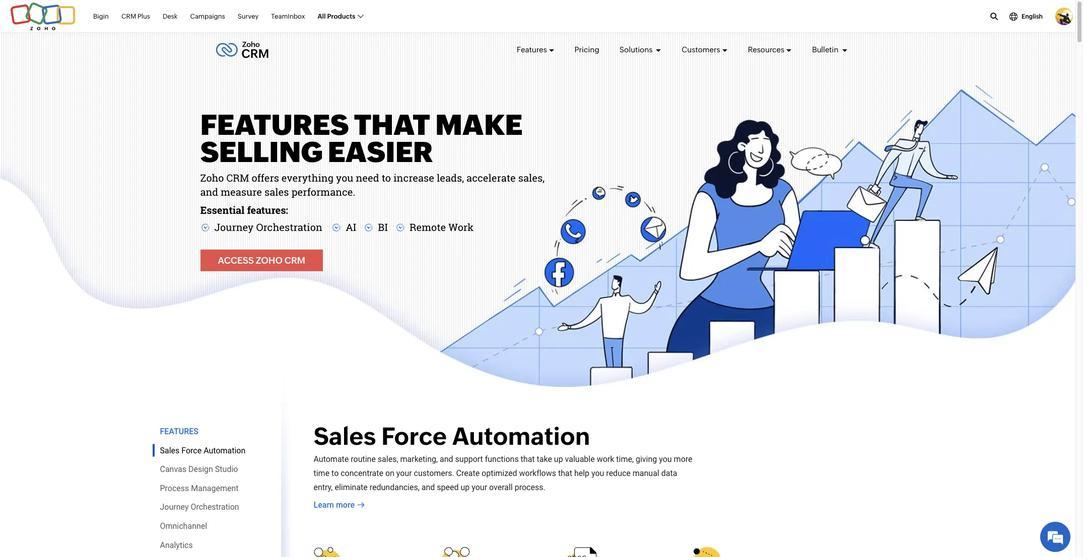 Task type: vqa. For each thing, say whether or not it's contained in the screenshot.
Omnichannel in the left of the page
yes



Task type: locate. For each thing, give the bounding box(es) containing it.
automation
[[452, 423, 590, 451], [204, 446, 245, 456]]

sales, right accelerate
[[518, 171, 545, 184]]

journey orchestration
[[160, 503, 239, 513]]

time,
[[616, 455, 634, 464]]

resources
[[748, 45, 784, 54]]

work
[[449, 221, 474, 234]]

your down create
[[472, 483, 487, 493]]

1 vertical spatial orchestration
[[191, 503, 239, 513]]

journey down the essential
[[214, 221, 254, 234]]

take
[[537, 455, 552, 464]]

essential features: journey orchestration
[[200, 204, 322, 234]]

force for sales force automation
[[181, 446, 202, 456]]

pricing link
[[575, 36, 599, 63]]

and inside features that make selling easier zoho crm offers everything you need to increase leads, accelerate sales, and measure sales performance.
[[200, 185, 218, 198]]

0 horizontal spatial force
[[181, 446, 202, 456]]

to inside sales force automation automate routine sales, marketing, and support functions that take up valuable work time, giving you more time to concentrate on your customers. create optimized workflows that help you reduce manual data entry, eliminate redundancies, and speed up your overall process.
[[332, 469, 339, 479]]

1 horizontal spatial journey
[[214, 221, 254, 234]]

more
[[674, 455, 692, 464], [336, 501, 355, 510]]

eliminate
[[335, 483, 368, 493]]

up down create
[[461, 483, 470, 493]]

0 vertical spatial and
[[200, 185, 218, 198]]

pricing
[[575, 45, 599, 54]]

and up the essential
[[200, 185, 218, 198]]

ben nelson image
[[1055, 8, 1073, 25]]

bulletin link
[[812, 36, 848, 63]]

features:
[[247, 204, 288, 217]]

0 vertical spatial you
[[336, 171, 353, 184]]

survey
[[238, 12, 259, 20]]

0 vertical spatial zoho
[[200, 171, 224, 184]]

journey down process at the left of page
[[160, 503, 189, 513]]

sales for sales force automation automate routine sales, marketing, and support functions that take up valuable work time, giving you more time to concentrate on your customers. create optimized workflows that help you reduce manual data entry, eliminate redundancies, and speed up your overall process.
[[314, 423, 376, 451]]

1 vertical spatial up
[[461, 483, 470, 493]]

0 vertical spatial that
[[354, 109, 430, 141]]

plus
[[137, 12, 150, 20]]

0 horizontal spatial orchestration
[[191, 503, 239, 513]]

your
[[396, 469, 412, 479], [472, 483, 487, 493]]

1 horizontal spatial zoho
[[256, 255, 283, 266]]

0 horizontal spatial up
[[461, 483, 470, 493]]

force
[[381, 423, 447, 451], [181, 446, 202, 456]]

2 vertical spatial and
[[422, 483, 435, 493]]

english
[[1022, 13, 1043, 20]]

0 vertical spatial features
[[517, 45, 547, 54]]

studio
[[215, 465, 238, 475]]

0 horizontal spatial your
[[396, 469, 412, 479]]

2 vertical spatial that
[[558, 469, 572, 479]]

0 vertical spatial more
[[674, 455, 692, 464]]

all
[[318, 12, 326, 20]]

up right the take
[[554, 455, 563, 464]]

to right "time" on the bottom
[[332, 469, 339, 479]]

sales up canvas
[[160, 446, 180, 456]]

you left need
[[336, 171, 353, 184]]

1 horizontal spatial and
[[422, 483, 435, 493]]

you right help
[[591, 469, 604, 479]]

and down the customers.
[[422, 483, 435, 493]]

crm inside features that make selling easier zoho crm offers everything you need to increase leads, accelerate sales, and measure sales performance.
[[226, 171, 249, 184]]

sales
[[264, 185, 289, 198]]

customers.
[[414, 469, 454, 479]]

help
[[574, 469, 589, 479]]

1 vertical spatial crm
[[226, 171, 249, 184]]

access
[[218, 255, 254, 266]]

0 horizontal spatial journey
[[160, 503, 189, 513]]

2 horizontal spatial crm
[[285, 255, 305, 266]]

1 horizontal spatial orchestration
[[256, 221, 322, 234]]

sales,
[[518, 171, 545, 184], [378, 455, 398, 464]]

orchestration down features:
[[256, 221, 322, 234]]

orchestration down management on the bottom of page
[[191, 503, 239, 513]]

0 horizontal spatial features
[[200, 109, 349, 141]]

crm plus link
[[121, 7, 150, 26]]

sales up automate
[[314, 423, 376, 451]]

teaminbox
[[271, 12, 305, 20]]

1 horizontal spatial sales
[[314, 423, 376, 451]]

1 horizontal spatial force
[[381, 423, 447, 451]]

concentrate
[[341, 469, 383, 479]]

orchestration inside 'essential features: journey orchestration'
[[256, 221, 322, 234]]

process
[[160, 484, 189, 494]]

0 horizontal spatial automation
[[204, 446, 245, 456]]

you
[[336, 171, 353, 184], [659, 455, 672, 464], [591, 469, 604, 479]]

customers
[[682, 45, 720, 54]]

0 vertical spatial crm
[[121, 12, 136, 20]]

1 horizontal spatial automation
[[452, 423, 590, 451]]

entry,
[[314, 483, 333, 493]]

and up the customers.
[[440, 455, 453, 464]]

zoho up the measure
[[200, 171, 224, 184]]

1 vertical spatial more
[[336, 501, 355, 510]]

accelerate
[[467, 171, 516, 184]]

1 horizontal spatial features
[[517, 45, 547, 54]]

manual
[[633, 469, 659, 479]]

2 horizontal spatial that
[[558, 469, 572, 479]]

1 horizontal spatial more
[[674, 455, 692, 464]]

0 horizontal spatial sales,
[[378, 455, 398, 464]]

more up data at right bottom
[[674, 455, 692, 464]]

0 vertical spatial sales,
[[518, 171, 545, 184]]

remote
[[410, 221, 446, 234]]

easier
[[328, 136, 433, 168]]

2 vertical spatial crm
[[285, 255, 305, 266]]

1 vertical spatial sales,
[[378, 455, 398, 464]]

0 horizontal spatial to
[[332, 469, 339, 479]]

you inside features that make selling easier zoho crm offers everything you need to increase leads, accelerate sales, and measure sales performance.
[[336, 171, 353, 184]]

0 horizontal spatial zoho
[[200, 171, 224, 184]]

0 horizontal spatial and
[[200, 185, 218, 198]]

access zoho crm link
[[200, 250, 323, 272]]

1 vertical spatial your
[[472, 483, 487, 493]]

zoho right access
[[256, 255, 283, 266]]

up
[[554, 455, 563, 464], [461, 483, 470, 493]]

1 vertical spatial you
[[659, 455, 672, 464]]

automation up functions
[[452, 423, 590, 451]]

0 vertical spatial your
[[396, 469, 412, 479]]

1 vertical spatial to
[[332, 469, 339, 479]]

sales
[[314, 423, 376, 451], [160, 446, 180, 456]]

more down eliminate
[[336, 501, 355, 510]]

1 vertical spatial journey
[[160, 503, 189, 513]]

solutions link
[[620, 36, 662, 63]]

journey inside 'essential features: journey orchestration'
[[214, 221, 254, 234]]

ai
[[346, 221, 356, 234]]

that
[[354, 109, 430, 141], [521, 455, 535, 464], [558, 469, 572, 479]]

support
[[455, 455, 483, 464]]

journey
[[214, 221, 254, 234], [160, 503, 189, 513]]

1 vertical spatial features
[[200, 109, 349, 141]]

orchestration
[[256, 221, 322, 234], [191, 503, 239, 513]]

0 horizontal spatial sales
[[160, 446, 180, 456]]

sales inside sales force automation automate routine sales, marketing, and support functions that take up valuable work time, giving you more time to concentrate on your customers. create optimized workflows that help you reduce manual data entry, eliminate redundancies, and speed up your overall process.
[[314, 423, 376, 451]]

1 vertical spatial and
[[440, 455, 453, 464]]

0 vertical spatial orchestration
[[256, 221, 322, 234]]

0 horizontal spatial you
[[336, 171, 353, 184]]

0 vertical spatial to
[[382, 171, 391, 184]]

sales, up on
[[378, 455, 398, 464]]

more inside learn more link
[[336, 501, 355, 510]]

your right on
[[396, 469, 412, 479]]

2 vertical spatial you
[[591, 469, 604, 479]]

1 horizontal spatial up
[[554, 455, 563, 464]]

more inside sales force automation automate routine sales, marketing, and support functions that take up valuable work time, giving you more time to concentrate on your customers. create optimized workflows that help you reduce manual data entry, eliminate redundancies, and speed up your overall process.
[[674, 455, 692, 464]]

zoho
[[200, 171, 224, 184], [256, 255, 283, 266]]

make
[[435, 109, 523, 141]]

zoho inside features that make selling easier zoho crm offers everything you need to increase leads, accelerate sales, and measure sales performance.
[[200, 171, 224, 184]]

automation inside sales force automation automate routine sales, marketing, and support functions that take up valuable work time, giving you more time to concentrate on your customers. create optimized workflows that help you reduce manual data entry, eliminate redundancies, and speed up your overall process.
[[452, 423, 590, 451]]

automation up studio
[[204, 446, 245, 456]]

you up data at right bottom
[[659, 455, 672, 464]]

remote work
[[410, 221, 474, 234]]

to
[[382, 171, 391, 184], [332, 469, 339, 479]]

features inside features that make selling easier zoho crm offers everything you need to increase leads, accelerate sales, and measure sales performance.
[[200, 109, 349, 141]]

features
[[517, 45, 547, 54], [200, 109, 349, 141]]

0 horizontal spatial that
[[354, 109, 430, 141]]

menu shadow image
[[281, 367, 296, 558]]

0 horizontal spatial crm
[[121, 12, 136, 20]]

1 horizontal spatial that
[[521, 455, 535, 464]]

force inside sales force automation automate routine sales, marketing, and support functions that take up valuable work time, giving you more time to concentrate on your customers. create optimized workflows that help you reduce manual data entry, eliminate redundancies, and speed up your overall process.
[[381, 423, 447, 451]]

to right need
[[382, 171, 391, 184]]

force up marketing,
[[381, 423, 447, 451]]

0 horizontal spatial more
[[336, 501, 355, 510]]

force up canvas design studio
[[181, 446, 202, 456]]

learn more
[[314, 501, 355, 510]]

0 vertical spatial journey
[[214, 221, 254, 234]]

1 horizontal spatial crm
[[226, 171, 249, 184]]

automation for sales force automation
[[204, 446, 245, 456]]

1 horizontal spatial to
[[382, 171, 391, 184]]

1 horizontal spatial sales,
[[518, 171, 545, 184]]

2 horizontal spatial you
[[659, 455, 672, 464]]



Task type: describe. For each thing, give the bounding box(es) containing it.
1 vertical spatial that
[[521, 455, 535, 464]]

access zoho crm
[[218, 255, 305, 266]]

everything
[[282, 171, 333, 184]]

resources link
[[748, 36, 792, 63]]

giving
[[636, 455, 657, 464]]

all products link
[[318, 7, 363, 26]]

process management
[[160, 484, 239, 494]]

1 horizontal spatial you
[[591, 469, 604, 479]]

teaminbox link
[[271, 7, 305, 26]]

bigin
[[93, 12, 109, 20]]

campaigns link
[[190, 7, 225, 26]]

sales force automation
[[160, 446, 245, 456]]

bulletin
[[812, 45, 840, 54]]

features for features that make selling easier zoho crm offers everything you need to increase leads, accelerate sales, and measure sales performance.
[[200, 109, 349, 141]]

desk link
[[163, 7, 178, 26]]

features link
[[517, 36, 554, 63]]

features for features
[[517, 45, 547, 54]]

process.
[[515, 483, 545, 493]]

overall
[[489, 483, 513, 493]]

routine
[[351, 455, 376, 464]]

design
[[188, 465, 213, 475]]

marketing,
[[400, 455, 438, 464]]

on
[[385, 469, 394, 479]]

valuable
[[565, 455, 595, 464]]

bigin link
[[93, 7, 109, 26]]

desk
[[163, 12, 178, 20]]

essential
[[200, 204, 245, 217]]

survey link
[[238, 7, 259, 26]]

0 vertical spatial up
[[554, 455, 563, 464]]

automation for sales force automation automate routine sales, marketing, and support functions that take up valuable work time, giving you more time to concentrate on your customers. create optimized workflows that help you reduce manual data entry, eliminate redundancies, and speed up your overall process.
[[452, 423, 590, 451]]

zoho crm logo image
[[215, 39, 269, 61]]

create
[[456, 469, 480, 479]]

features
[[160, 427, 198, 437]]

to inside features that make selling easier zoho crm offers everything you need to increase leads, accelerate sales, and measure sales performance.
[[382, 171, 391, 184]]

speed
[[437, 483, 459, 493]]

all products
[[318, 12, 355, 20]]

reduce
[[606, 469, 631, 479]]

data
[[661, 469, 677, 479]]

redundancies,
[[370, 483, 420, 493]]

campaigns
[[190, 12, 225, 20]]

work
[[597, 455, 614, 464]]

increase
[[393, 171, 434, 184]]

leads,
[[437, 171, 464, 184]]

solutions
[[620, 45, 654, 54]]

1 horizontal spatial your
[[472, 483, 487, 493]]

sales, inside sales force automation automate routine sales, marketing, and support functions that take up valuable work time, giving you more time to concentrate on your customers. create optimized workflows that help you reduce manual data entry, eliminate redundancies, and speed up your overall process.
[[378, 455, 398, 464]]

automate
[[314, 455, 349, 464]]

management
[[191, 484, 239, 494]]

sales for sales force automation
[[160, 446, 180, 456]]

analytics
[[160, 541, 193, 550]]

force for sales force automation automate routine sales, marketing, and support functions that take up valuable work time, giving you more time to concentrate on your customers. create optimized workflows that help you reduce manual data entry, eliminate redundancies, and speed up your overall process.
[[381, 423, 447, 451]]

learn more link
[[314, 500, 365, 512]]

time
[[314, 469, 330, 479]]

1 vertical spatial zoho
[[256, 255, 283, 266]]

sales force automation automate routine sales, marketing, and support functions that take up valuable work time, giving you more time to concentrate on your customers. create optimized workflows that help you reduce manual data entry, eliminate redundancies, and speed up your overall process.
[[314, 423, 692, 493]]

optimized
[[482, 469, 517, 479]]

that inside features that make selling easier zoho crm offers everything you need to increase leads, accelerate sales, and measure sales performance.
[[354, 109, 430, 141]]

learn
[[314, 501, 334, 510]]

functions
[[485, 455, 519, 464]]

measure
[[221, 185, 262, 198]]

canvas
[[160, 465, 186, 475]]

2 horizontal spatial and
[[440, 455, 453, 464]]

crm plus
[[121, 12, 150, 20]]

performance.
[[291, 185, 355, 198]]

omnichannel
[[160, 522, 207, 531]]

canvas design studio
[[160, 465, 238, 475]]

products
[[327, 12, 355, 20]]

sales, inside features that make selling easier zoho crm offers everything you need to increase leads, accelerate sales, and measure sales performance.
[[518, 171, 545, 184]]

selling
[[200, 136, 323, 168]]

offers
[[252, 171, 279, 184]]

workflows
[[519, 469, 556, 479]]

bi
[[378, 221, 388, 234]]

features that make selling easier zoho crm offers everything you need to increase leads, accelerate sales, and measure sales performance.
[[200, 109, 545, 198]]

need
[[356, 171, 379, 184]]



